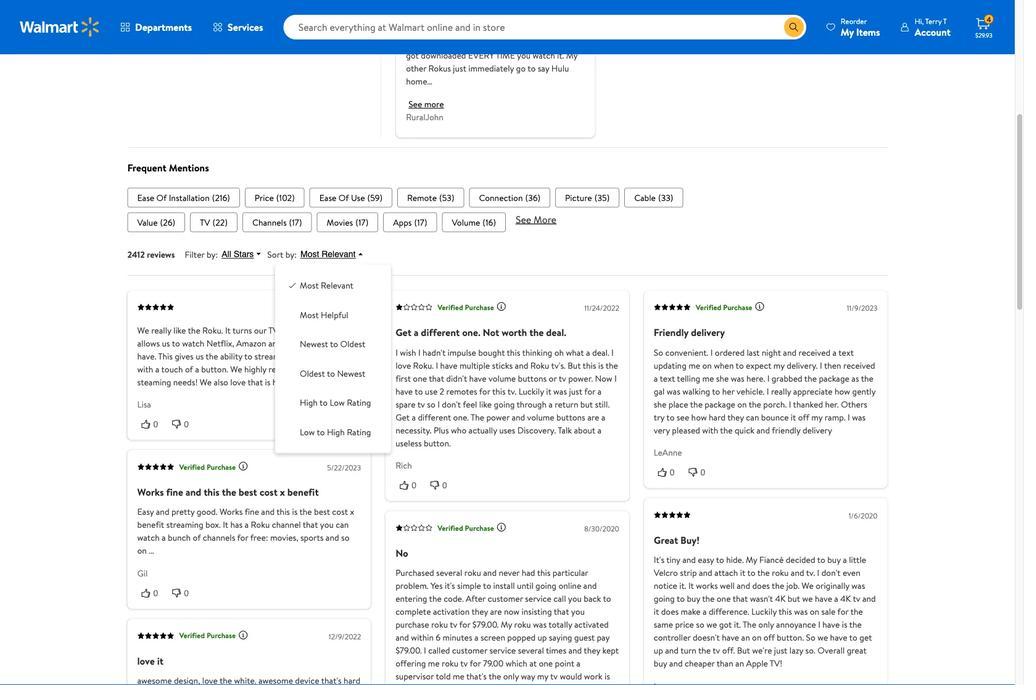 Task type: describe. For each thing, give the bounding box(es) containing it.
tv up that's
[[461, 659, 468, 671]]

install
[[494, 581, 515, 593]]

1 horizontal spatial my
[[774, 360, 785, 372]]

but inside it's tiny and easy to hide. my fiancé decided to buy a little velcro strip and attach it to the roku and tv. i don't even notice it. it works well and does the job. we originally was going to buy the one that wasn't 4k but we have a 4k tv and it does make a difference. luckily this was on sale for the same price so we got it. the only annoyance i have is the controller doesn't have an on off button. so we have to get up and turn the tv off. but we're just lazy so. overall great buy and cheaper than an apple tv!
[[737, 646, 751, 658]]

1 horizontal spatial received
[[844, 360, 876, 372]]

and up stream
[[269, 338, 282, 350]]

kept
[[603, 646, 619, 658]]

are inside i wish i hadn't impulse bought this thinking oh what a deal. i love roku. i have multiple sticks and roku tv's. but this is the first one that didn't have volume buttons or tv power. now i have to use 2 remotes for this tv. luckily it was just for a spare tv so i don't feel like going through a return but still. get a different one. the power and volume buttons are a necessity.  plus who actually uses discovery. talk about a useless button.
[[588, 412, 600, 424]]

see more button
[[516, 213, 557, 226]]

is inside i wish i hadn't impulse bought this thinking oh what a deal. i love roku. i have multiple sticks and roku tv's. but this is the first one that didn't have volume buttons or tv power. now i have to use 2 remotes for this tv. luckily it was just for a spare tv so i don't feel like going through a return but still. get a different one. the power and volume buttons are a necessity.  plus who actually uses discovery. talk about a useless button.
[[599, 360, 604, 372]]

purchase for friendly delivery
[[724, 302, 753, 313]]

volume
[[452, 217, 480, 229]]

1 vertical spatial you
[[568, 594, 582, 606]]

i wish i hadn't impulse bought this thinking oh what a deal. i love roku. i have multiple sticks and roku tv's. but this is the first one that didn't have volume buttons or tv power. now i have to use 2 remotes for this tv. luckily it was just for a spare tv so i don't feel like going through a return but still. get a different one. the power and volume buttons are a necessity.  plus who actually uses discovery. talk about a useless button.
[[396, 347, 619, 450]]

a left the little
[[843, 555, 847, 567]]

0 horizontal spatial package
[[705, 399, 736, 411]]

to inside i wish i hadn't impulse bought this thinking oh what a deal. i love roku. i have multiple sticks and roku tv's. but this is the first one that didn't have volume buttons or tv power. now i have to use 2 remotes for this tv. luckily it was just for a spare tv so i don't feel like going through a return but still. get a different one. the power and volume buttons are a necessity.  plus who actually uses discovery. talk about a useless button.
[[415, 386, 423, 398]]

with inside so convenient.  i ordered last night and received a text updating me on when to expect my delivery.  i then received a text telling me she was here.  i grabbed the package as the gal was walking to her vehicle.  i really appreciate how gently she place the package on the porch.  i thanked her.  others try to see how hard they can bounce it off my ramp.  i was very pleased with the quick and friendly delivery
[[703, 425, 719, 437]]

a up steaming
[[155, 363, 159, 376]]

verified purchase for get a different one. not worth the deal.
[[438, 302, 494, 313]]

tiny
[[667, 555, 681, 567]]

movies
[[327, 217, 353, 229]]

buy!
[[681, 534, 700, 548]]

now
[[595, 373, 613, 385]]

have up sale
[[815, 594, 833, 606]]

to left get
[[850, 633, 858, 645]]

button. inside we really like the roku. it turns our tvs into smart tvs and allows us to watch netflix, amazon and any other apps we have. this gives us the ability to stream shows and movies with a touch of a button. we highly recommend it for your steaming needs! we also love that is has the roku channel.
[[201, 363, 228, 376]]

list item containing volume
[[442, 213, 506, 233]]

a up gal
[[654, 373, 658, 385]]

was up the her on the bottom of page
[[731, 373, 745, 385]]

of inside easy and pretty good.  works fine and this is the best cost x benefit streaming box. it has a roku channel that you can watch a bunch of channels for free: movies, sports and so on …
[[193, 533, 201, 545]]

0 horizontal spatial fine
[[166, 486, 183, 500]]

to left install
[[483, 581, 492, 593]]

and up uses
[[512, 412, 525, 424]]

that inside i wish i hadn't impulse bought this thinking oh what a deal. i love roku. i have multiple sticks and roku tv's. but this is the first one that didn't have volume buttons or tv power. now i have to use 2 remotes for this tv. luckily it was just for a spare tv so i don't feel like going through a return but still. get a different one. the power and volume buttons are a necessity.  plus who actually uses discovery. talk about a useless button.
[[429, 373, 444, 385]]

quick
[[735, 425, 755, 437]]

and down other
[[307, 351, 321, 363]]

easy
[[137, 507, 154, 519]]

1 horizontal spatial how
[[692, 412, 707, 424]]

frequent mentions
[[127, 161, 209, 175]]

purchase
[[396, 620, 429, 632]]

1 vertical spatial text
[[660, 373, 675, 385]]

allows
[[137, 338, 160, 350]]

0 horizontal spatial oldest
[[300, 368, 325, 380]]

0 vertical spatial buttons
[[518, 373, 547, 385]]

0 vertical spatial x
[[280, 486, 285, 500]]

that inside it's tiny and easy to hide. my fiancé decided to buy a little velcro strip and attach it to the roku and tv. i don't even notice it. it works well and does the job. we originally was going to buy the one that wasn't 4k but we have a 4k tv and it does make a difference. luckily this was on sale for the same price so we got it. the only annoyance i have is the controller doesn't have an on off button. so we have to get up and turn the tv off. but we're just lazy so. overall great buy and cheaper than an apple tv!
[[733, 594, 748, 606]]

0 vertical spatial service
[[525, 594, 552, 606]]

and down guest
[[569, 646, 582, 658]]

cheaper
[[685, 659, 715, 671]]

now
[[504, 607, 520, 619]]

for up minutes
[[460, 620, 471, 632]]

plus
[[434, 425, 449, 437]]

1 horizontal spatial oldest
[[340, 339, 366, 351]]

expect
[[746, 360, 772, 372]]

1 vertical spatial pay
[[406, 684, 419, 686]]

so inside it's tiny and easy to hide. my fiancé decided to buy a little velcro strip and attach it to the roku and tv. i don't even notice it. it works well and does the job. we originally was going to buy the one that wasn't 4k but we have a 4k tv and it does make a difference. luckily this was on sale for the same price so we got it. the only annoyance i have is the controller doesn't have an on off button. so we have to get up and turn the tv off. but we're just lazy so. overall great buy and cheaper than an apple tv!
[[697, 620, 705, 632]]

a down still.
[[602, 412, 606, 424]]

11/24/2022
[[585, 303, 620, 314]]

different inside i wish i hadn't impulse bought this thinking oh what a deal. i love roku. i have multiple sticks and roku tv's. but this is the first one that didn't have volume buttons or tv power. now i have to use 2 remotes for this tv. luckily it was just for a spare tv so i don't feel like going through a return but still. get a different one. the power and volume buttons are a necessity.  plus who actually uses discovery. talk about a useless button.
[[418, 412, 451, 424]]

would
[[560, 671, 582, 684]]

2 vertical spatial most
[[300, 310, 319, 322]]

0 vertical spatial pay
[[597, 633, 610, 645]]

we inside we really like the roku. it turns our tvs into smart tvs and allows us to watch netflix, amazon and any other apps we have. this gives us the ability to stream shows and movies with a touch of a button. we highly recommend it for your steaming needs! we also love that is has the roku channel.
[[340, 338, 351, 350]]

still.
[[595, 399, 610, 411]]

most relevant button
[[297, 249, 369, 260]]

roku up told
[[442, 659, 459, 671]]

0 horizontal spatial volume
[[489, 373, 516, 385]]

(36)
[[526, 192, 541, 204]]

only inside the purchased  several roku and never had this particular problem. yes it's simple to install until going online and entering the code. after customer service call you back to complete activation they are now insisting that you purchase roku tv for $79.00. my roku was totally activated and within 6 minutes a screen popped up saying guest pay $79.00. i  called customer service several times and they kept offering me roku tv for 79.00 which at one point a supervisor told me that's the only way my tv would work is to pay $ 79.00. some how the original associate i s
[[504, 671, 519, 684]]

steaming
[[137, 376, 171, 388]]

1 vertical spatial they
[[472, 607, 488, 619]]

1 vertical spatial buttons
[[557, 412, 586, 424]]

worth
[[502, 326, 527, 340]]

0 button down pleased on the bottom of the page
[[685, 467, 716, 479]]

for up that's
[[470, 659, 481, 671]]

works inside easy and pretty good.  works fine and this is the best cost x benefit streaming box. it has a roku channel that you can watch a bunch of channels for free: movies, sports and so on …
[[220, 507, 243, 519]]

try
[[654, 412, 665, 424]]

on left 'when'
[[703, 360, 712, 372]]

until
[[517, 581, 534, 593]]

0 button down useless
[[396, 480, 427, 492]]

difference.
[[709, 607, 750, 619]]

how inside the purchased  several roku and never had this particular problem. yes it's simple to install until going online and entering the code. after customer service call you back to complete activation they are now insisting that you purchase roku tv for $79.00. my roku was totally activated and within 6 minutes a screen popped up saying guest pay $79.00. i  called customer service several times and they kept offering me roku tv for 79.00 which at one point a supervisor told me that's the only way my tv would work is to pay $ 79.00. some how the original associate i s
[[474, 684, 490, 686]]

was inside the purchased  several roku and never had this particular problem. yes it's simple to install until going online and entering the code. after customer service call you back to complete activation they are now insisting that you purchase roku tv for $79.00. my roku was totally activated and within 6 minutes a screen popped up saying guest pay $79.00. i  called customer service several times and they kept offering me roku tv for 79.00 which at one point a supervisor told me that's the only way my tv would work is to pay $ 79.00. some how the original associate i s
[[533, 620, 547, 632]]

1 horizontal spatial us
[[196, 351, 204, 363]]

(35)
[[595, 192, 610, 204]]

your
[[336, 363, 353, 376]]

2 horizontal spatial buy
[[828, 555, 841, 567]]

roku up the simple
[[465, 568, 481, 580]]

minutes
[[443, 633, 473, 645]]

see more button
[[409, 98, 444, 110]]

for inside it's tiny and easy to hide. my fiancé decided to buy a little velcro strip and attach it to the roku and tv. i don't even notice it. it works well and does the job. we originally was going to buy the one that wasn't 4k but we have a 4k tv and it does make a difference. luckily this was on sale for the same price so we got it. the only annoyance i have is the controller doesn't have an on off button. so we have to get up and turn the tv off. but we're just lazy so. overall great buy and cheaper than an apple tv!
[[838, 607, 849, 619]]

1 vertical spatial rich
[[396, 460, 412, 472]]

stars
[[234, 250, 254, 260]]

updating
[[654, 360, 687, 372]]

channels
[[203, 533, 235, 545]]

1 horizontal spatial low
[[330, 398, 345, 410]]

i up porch.
[[767, 386, 770, 398]]

a up needs!
[[195, 363, 199, 376]]

or
[[549, 373, 557, 385]]

and down easy
[[699, 568, 713, 580]]

verified purchase for love it
[[179, 631, 236, 642]]

i right wish
[[419, 347, 421, 359]]

and down turn
[[670, 659, 683, 671]]

1 horizontal spatial they
[[584, 646, 601, 658]]

a left screen
[[475, 633, 479, 645]]

to right easy
[[716, 555, 725, 567]]

roku inside i wish i hadn't impulse bought this thinking oh what a deal. i love roku. i have multiple sticks and roku tv's. but this is the first one that didn't have volume buttons or tv power. now i have to use 2 remotes for this tv. luckily it was just for a spare tv so i don't feel like going through a return but still. get a different one. the power and volume buttons are a necessity.  plus who actually uses discovery. talk about a useless button.
[[531, 360, 550, 372]]

so inside i wish i hadn't impulse bought this thinking oh what a deal. i love roku. i have multiple sticks and roku tv's. but this is the first one that didn't have volume buttons or tv power. now i have to use 2 remotes for this tv. luckily it was just for a spare tv so i don't feel like going through a return but still. get a different one. the power and volume buttons are a necessity.  plus who actually uses discovery. talk about a useless button.
[[427, 399, 436, 411]]

up inside it's tiny and easy to hide. my fiancé decided to buy a little velcro strip and attach it to the roku and tv. i don't even notice it. it works well and does the job. we originally was going to buy the one that wasn't 4k but we have a 4k tv and it does make a difference. luckily this was on sale for the same price so we got it. the only annoyance i have is the controller doesn't have an on off button. so we have to get up and turn the tv off. but we're just lazy so. overall great buy and cheaper than an apple tv!
[[654, 646, 664, 658]]

necessity.
[[396, 425, 432, 437]]

tv right "spare"
[[418, 399, 425, 411]]

delivery inside so convenient.  i ordered last night and received a text updating me on when to expect my delivery.  i then received a text telling me she was here.  i grabbed the package as the gal was walking to her vehicle.  i really appreciate how gently she place the package on the porch.  i thanked her.  others try to see how hard they can bounce it off my ramp.  i was very pleased with the quick and friendly delivery
[[803, 425, 833, 437]]

list item containing connection
[[469, 188, 551, 208]]

relevant inside option group
[[321, 280, 354, 292]]

have down sale
[[823, 620, 840, 632]]

0 horizontal spatial low
[[300, 427, 315, 439]]

and up get
[[863, 594, 876, 606]]

wish
[[400, 347, 416, 359]]

velcro
[[654, 568, 678, 580]]

(17) for movies (17)
[[356, 217, 369, 229]]

get a different one. not worth the deal.
[[396, 326, 567, 340]]

tv left off.
[[713, 646, 721, 658]]

has inside easy and pretty good.  works fine and this is the best cost x benefit streaming box. it has a roku channel that you can watch a bunch of channels for free: movies, sports and so on …
[[231, 520, 243, 532]]

it inside i wish i hadn't impulse bought this thinking oh what a deal. i love roku. i have multiple sticks and roku tv's. but this is the first one that didn't have volume buttons or tv power. now i have to use 2 remotes for this tv. luckily it was just for a spare tv so i don't feel like going through a return but still. get a different one. the power and volume buttons are a necessity.  plus who actually uses discovery. talk about a useless button.
[[546, 386, 552, 398]]

verified for works fine and this the best cost x benefit
[[179, 462, 205, 473]]

2 4k from the left
[[841, 594, 851, 606]]

off inside so convenient.  i ordered last night and received a text updating me on when to expect my delivery.  i then received a text telling me she was here.  i grabbed the package as the gal was walking to her vehicle.  i really appreciate how gently she place the package on the porch.  i thanked her.  others try to see how hard they can bounce it off my ramp.  i was very pleased with the quick and friendly delivery
[[799, 412, 810, 424]]

of for use
[[339, 192, 349, 204]]

a left bunch
[[162, 533, 166, 545]]

was down others
[[853, 412, 866, 424]]

on down vehicle.
[[738, 399, 747, 411]]

ramp.
[[825, 412, 846, 424]]

sale
[[822, 607, 836, 619]]

so.
[[806, 646, 816, 658]]

to right the attach
[[748, 568, 756, 580]]

after
[[466, 594, 486, 606]]

very
[[654, 425, 670, 437]]

0 vertical spatial an
[[742, 633, 750, 645]]

0 horizontal spatial cost
[[260, 486, 278, 500]]

gal
[[654, 386, 665, 398]]

attach
[[715, 568, 739, 580]]

Search search field
[[284, 15, 807, 40]]

friendly delivery
[[654, 326, 726, 340]]

they inside so convenient.  i ordered last night and received a text updating me on when to expect my delivery.  i then received a text telling me she was here.  i grabbed the package as the gal was walking to her vehicle.  i really appreciate how gently she place the package on the porch.  i thanked her.  others try to see how hard they can bounce it off my ramp.  i was very pleased with the quick and friendly delivery
[[728, 412, 744, 424]]

roku up the popped
[[515, 620, 531, 632]]

button. inside i wish i hadn't impulse bought this thinking oh what a deal. i love roku. i have multiple sticks and roku tv's. but this is the first one that didn't have volume buttons or tv power. now i have to use 2 remotes for this tv. luckily it was just for a spare tv so i don't feel like going through a return but still. get a different one. the power and volume buttons are a necessity.  plus who actually uses discovery. talk about a useless button.
[[424, 438, 451, 450]]

0 vertical spatial benefit
[[288, 486, 319, 500]]

this inside it's tiny and easy to hide. my fiancé decided to buy a little velcro strip and attach it to the roku and tv. i don't even notice it. it works well and does the job. we originally was going to buy the one that wasn't 4k but we have a 4k tv and it does make a difference. luckily this was on sale for the same price so we got it. the only annoyance i have is the controller doesn't have an on off button. so we have to get up and turn the tv off. but we're just lazy so. overall great buy and cheaper than an apple tv!
[[779, 607, 793, 619]]

is inside the purchased  several roku and never had this particular problem. yes it's simple to install until going online and entering the code. after customer service call you back to complete activation they are now insisting that you purchase roku tv for $79.00. my roku was totally activated and within 6 minutes a screen popped up saying guest pay $79.00. i  called customer service several times and they kept offering me roku tv for 79.00 which at one point a supervisor told me that's the only way my tv would work is to pay $ 79.00. some how the original associate i s
[[605, 671, 610, 684]]

me up 'some'
[[453, 671, 465, 684]]

that inside the purchased  several roku and never had this particular problem. yes it's simple to install until going online and entering the code. after customer service call you back to complete activation they are now insisting that you purchase roku tv for $79.00. my roku was totally activated and within 6 minutes a screen popped up saying guest pay $79.00. i  called customer service several times and they kept offering me roku tv for 79.00 which at one point a supervisor told me that's the only way my tv would work is to pay $ 79.00. some how the original associate i s
[[554, 607, 569, 619]]

discovery.
[[518, 425, 556, 437]]

list item containing picture
[[556, 188, 620, 208]]

what
[[566, 347, 584, 359]]

1 horizontal spatial does
[[753, 581, 770, 593]]

i up originally
[[818, 568, 820, 580]]

tv. inside it's tiny and easy to hide. my fiancé decided to buy a little velcro strip and attach it to the roku and tv. i don't even notice it. it works well and does the job. we originally was going to buy the one that wasn't 4k but we have a 4k tv and it does make a difference. luckily this was on sale for the same price so we got it. the only annoyance i have is the controller doesn't have an on off button. so we have to get up and turn the tv off. but we're just lazy so. overall great buy and cheaper than an apple tv!
[[807, 568, 816, 580]]

was down even
[[852, 581, 866, 593]]

was up the annoyance
[[795, 607, 808, 619]]

verified purchase information image for get a different one. not worth the deal.
[[497, 302, 507, 312]]

for right remotes
[[480, 386, 491, 398]]

reorder
[[841, 16, 868, 26]]

a up then
[[833, 347, 837, 359]]

saying
[[549, 633, 573, 645]]

to right try
[[667, 412, 675, 424]]

so inside so convenient.  i ordered last night and received a text updating me on when to expect my delivery.  i then received a text telling me she was here.  i grabbed the package as the gal was walking to her vehicle.  i really appreciate how gently she place the package on the porch.  i thanked her.  others try to see how hard they can bounce it off my ramp.  i was very pleased with the quick and friendly delivery
[[654, 347, 664, 359]]

2
[[440, 386, 445, 398]]

is inside we really like the roku. it turns our tvs into smart tvs and allows us to watch netflix, amazon and any other apps we have. this gives us the ability to stream shows and movies with a touch of a button. we highly recommend it for your steaming needs! we also love that is has the roku channel.
[[265, 376, 271, 388]]

have up the didn't
[[441, 360, 458, 372]]

easy and pretty good.  works fine and this is the best cost x benefit streaming box. it has a roku channel that you can watch a bunch of channels for free: movies, sports and so on …
[[137, 507, 354, 558]]

have up off.
[[722, 633, 740, 645]]

1 horizontal spatial she
[[717, 373, 729, 385]]

one inside the purchased  several roku and never had this particular problem. yes it's simple to install until going online and entering the code. after customer service call you back to complete activation they are now insisting that you purchase roku tv for $79.00. my roku was totally activated and within 6 minutes a screen popped up saying guest pay $79.00. i  called customer service several times and they kept offering me roku tv for 79.00 which at one point a supervisor told me that's the only way my tv would work is to pay $ 79.00. some how the original associate i s
[[539, 659, 553, 671]]

and down decided
[[791, 568, 805, 580]]

cable (33)
[[635, 192, 674, 204]]

online
[[559, 581, 582, 593]]

1 vertical spatial customer
[[452, 646, 488, 658]]

a right about
[[598, 425, 602, 437]]

can inside so convenient.  i ordered last night and received a text updating me on when to expect my delivery.  i then received a text telling me she was here.  i grabbed the package as the gal was walking to her vehicle.  i really appreciate how gently she place the package on the porch.  i thanked her.  others try to see how hard they can bounce it off my ramp.  i was very pleased with the quick and friendly delivery
[[747, 412, 760, 424]]

called
[[429, 646, 450, 658]]

oh
[[555, 347, 564, 359]]

we left also
[[200, 376, 212, 388]]

little
[[850, 555, 867, 567]]

a down originally
[[835, 594, 839, 606]]

i right the annoyance
[[819, 620, 821, 632]]

button. inside it's tiny and easy to hide. my fiancé decided to buy a little velcro strip and attach it to the roku and tv. i don't even notice it. it works well and does the job. we originally was going to buy the one that wasn't 4k but we have a 4k tv and it does make a difference. luckily this was on sale for the same price so we got it. the only annoyance i have is the controller doesn't have an on off button. so we have to get up and turn the tv off. but we're just lazy so. overall great buy and cheaper than an apple tv!
[[777, 633, 804, 645]]

0 button down needs!
[[168, 418, 199, 431]]

when
[[714, 360, 734, 372]]

it inside we really like the roku. it turns our tvs into smart tvs and allows us to watch netflix, amazon and any other apps we have. this gives us the ability to stream shows and movies with a touch of a button. we highly recommend it for your steaming needs! we also love that is has the roku channel.
[[225, 325, 231, 337]]

mentions
[[169, 161, 209, 175]]

i down hadn't
[[436, 360, 438, 372]]

6
[[436, 633, 441, 645]]

verified purchase information image for love it
[[238, 631, 248, 641]]

0 button down leanne
[[654, 467, 685, 479]]

it inside so convenient.  i ordered last night and received a text updating me on when to expect my delivery.  i then received a text telling me she was here.  i grabbed the package as the gal was walking to her vehicle.  i really appreciate how gently she place the package on the porch.  i thanked her.  others try to see how hard they can bounce it off my ramp.  i was very pleased with the quick and friendly delivery
[[791, 412, 797, 424]]

telling
[[677, 373, 701, 385]]

0 horizontal spatial does
[[662, 607, 679, 619]]

who
[[451, 425, 467, 437]]

to right 'when'
[[736, 360, 744, 372]]

on up 'we're'
[[753, 633, 762, 645]]

0 vertical spatial received
[[799, 347, 831, 359]]

apps
[[321, 338, 338, 350]]

for inside easy and pretty good.  works fine and this is the best cost x benefit streaming box. it has a roku channel that you can watch a bunch of channels for free: movies, sports and so on …
[[237, 533, 248, 545]]

79.00.
[[427, 684, 449, 686]]

really inside we really like the roku. it turns our tvs into smart tvs and allows us to watch netflix, amazon and any other apps we have. this gives us the ability to stream shows and movies with a touch of a button. we highly recommend it for your steaming needs! we also love that is has the roku channel.
[[151, 325, 171, 337]]

all stars button
[[218, 249, 268, 260]]

(22)
[[213, 217, 228, 229]]

return
[[555, 399, 579, 411]]

we down "ability"
[[230, 363, 242, 376]]

this
[[158, 351, 173, 363]]

works
[[697, 581, 718, 593]]

to down amazon
[[244, 351, 253, 363]]

channel
[[272, 520, 301, 532]]

verified for love it
[[179, 631, 205, 642]]

list item containing apps
[[384, 213, 437, 233]]

i right here. at the bottom right
[[768, 373, 770, 385]]

best inside easy and pretty good.  works fine and this is the best cost x benefit streaming box. it has a roku channel that you can watch a bunch of channels for free: movies, sports and so on …
[[314, 507, 330, 519]]

1 vertical spatial my
[[812, 412, 823, 424]]

any
[[284, 338, 297, 350]]

our
[[254, 325, 267, 337]]

1/28/2022
[[329, 303, 361, 314]]

free:
[[250, 533, 268, 545]]

list item containing channels
[[243, 213, 312, 233]]

me up the walking
[[703, 373, 715, 385]]

purchase for works fine and this the best cost x benefit
[[207, 462, 236, 473]]

purchase for no
[[465, 523, 494, 534]]

reviews
[[147, 249, 175, 261]]

(216)
[[212, 192, 230, 204]]

have down 'multiple'
[[470, 373, 487, 385]]

ruraljohn
[[406, 111, 444, 123]]

0 vertical spatial best
[[239, 486, 257, 500]]

and right the easy
[[156, 507, 170, 519]]

i down within
[[424, 646, 426, 658]]

to down high to low rating
[[317, 427, 325, 439]]

1 vertical spatial service
[[490, 646, 516, 658]]

to down channel.
[[320, 398, 328, 410]]

the inside easy and pretty good.  works fine and this is the best cost x benefit streaming box. it has a roku channel that you can watch a bunch of channels for free: movies, sports and so on …
[[300, 507, 312, 519]]

i down 2
[[438, 399, 440, 411]]

don't inside it's tiny and easy to hide. my fiancé decided to buy a little velcro strip and attach it to the roku and tv. i don't even notice it. it works well and does the job. we originally was going to buy the one that wasn't 4k but we have a 4k tv and it does make a difference. luckily this was on sale for the same price so we got it. the only annoyance i have is the controller doesn't have an on off button. so we have to get up and turn the tv off. but we're just lazy so. overall great buy and cheaper than an apple tv!
[[822, 568, 841, 580]]

0 horizontal spatial deal.
[[547, 326, 567, 340]]

gil
[[137, 568, 148, 580]]

list item containing cable
[[625, 188, 684, 208]]

just inside i wish i hadn't impulse bought this thinking oh what a deal. i love roku. i have multiple sticks and roku tv's. but this is the first one that didn't have volume buttons or tv power. now i have to use 2 remotes for this tv. luckily it was just for a spare tv so i don't feel like going through a return but still. get a different one. the power and volume buttons are a necessity.  plus who actually uses discovery. talk about a useless button.
[[569, 386, 583, 398]]

to right decided
[[818, 555, 826, 567]]

2 vertical spatial love
[[137, 655, 155, 669]]

1 vertical spatial an
[[736, 659, 745, 671]]

you inside easy and pretty good.  works fine and this is the best cost x benefit streaming box. it has a roku channel that you can watch a bunch of channels for free: movies, sports and so on …
[[320, 520, 334, 532]]

really inside so convenient.  i ordered last night and received a text updating me on when to expect my delivery.  i then received a text telling me she was here.  i grabbed the package as the gal was walking to her vehicle.  i really appreciate how gently she place the package on the porch.  i thanked her.  others try to see how hard they can bounce it off my ramp.  i was very pleased with the quick and friendly delivery
[[772, 386, 792, 398]]

to right back on the bottom of page
[[603, 594, 612, 606]]

to left the her on the bottom of page
[[713, 386, 721, 398]]

0 vertical spatial works
[[137, 486, 164, 500]]

1 vertical spatial most
[[300, 280, 319, 292]]

on left sale
[[810, 607, 820, 619]]

tv right the or
[[559, 373, 567, 385]]

i left then
[[820, 360, 823, 372]]

gently
[[853, 386, 876, 398]]

get inside i wish i hadn't impulse bought this thinking oh what a deal. i love roku. i have multiple sticks and roku tv's. but this is the first one that didn't have volume buttons or tv power. now i have to use 2 remotes for this tv. luckily it was just for a spare tv so i don't feel like going through a return but still. get a different one. the power and volume buttons are a necessity.  plus who actually uses discovery. talk about a useless button.
[[396, 412, 410, 424]]

2 vertical spatial you
[[572, 607, 585, 619]]

roku up '6'
[[431, 620, 448, 632]]

verified purchase for works fine and this the best cost x benefit
[[179, 462, 236, 473]]

0 vertical spatial several
[[437, 568, 463, 580]]

but inside i wish i hadn't impulse bought this thinking oh what a deal. i love roku. i have multiple sticks and roku tv's. but this is the first one that didn't have volume buttons or tv power. now i have to use 2 remotes for this tv. luckily it was just for a spare tv so i don't feel like going through a return but still. get a different one. the power and volume buttons are a necessity.  plus who actually uses discovery. talk about a useless button.
[[581, 399, 593, 411]]

like inside i wish i hadn't impulse bought this thinking oh what a deal. i love roku. i have multiple sticks and roku tv's. but this is the first one that didn't have volume buttons or tv power. now i have to use 2 remotes for this tv. luckily it was just for a spare tv so i don't feel like going through a return but still. get a different one. the power and volume buttons are a necessity.  plus who actually uses discovery. talk about a useless button.
[[480, 399, 492, 411]]

0 button down lisa
[[137, 418, 168, 431]]

same
[[654, 620, 674, 632]]

but inside i wish i hadn't impulse bought this thinking oh what a deal. i love roku. i have multiple sticks and roku tv's. but this is the first one that didn't have volume buttons or tv power. now i have to use 2 remotes for this tv. luckily it was just for a spare tv so i don't feel like going through a return but still. get a different one. the power and volume buttons are a necessity.  plus who actually uses discovery. talk about a useless button.
[[568, 360, 581, 372]]

and right well
[[737, 581, 751, 593]]

and down the helpful
[[340, 325, 354, 337]]

to right other
[[330, 339, 338, 351]]

and right sports
[[326, 533, 339, 545]]

my inside reorder my items
[[841, 25, 854, 39]]

verified purchase for friendly delivery
[[696, 302, 753, 313]]

i left the ordered
[[711, 347, 713, 359]]

and down the controller
[[666, 646, 679, 658]]

0 button down bunch
[[168, 588, 199, 600]]

tv. inside i wish i hadn't impulse bought this thinking oh what a deal. i love roku. i have multiple sticks and roku tv's. but this is the first one that didn't have volume buttons or tv power. now i have to use 2 remotes for this tv. luckily it was just for a spare tv so i don't feel like going through a return but still. get a different one. the power and volume buttons are a necessity.  plus who actually uses discovery. talk about a useless button.
[[508, 386, 517, 398]]

0 vertical spatial delivery
[[691, 326, 726, 340]]

verified for get a different one. not worth the deal.
[[438, 302, 463, 313]]

by: for sort by:
[[286, 249, 297, 261]]

0 vertical spatial $79.00.
[[473, 620, 499, 632]]

into
[[284, 325, 299, 337]]

works fine and this the best cost x benefit
[[137, 486, 319, 500]]

hide.
[[727, 555, 744, 567]]

0 horizontal spatial us
[[162, 338, 170, 350]]

this up good. on the left
[[204, 486, 220, 500]]

1 vertical spatial she
[[654, 399, 667, 411]]

value
[[137, 217, 158, 229]]

useless
[[396, 438, 422, 450]]

roku. inside we really like the roku. it turns our tvs into smart tvs and allows us to watch netflix, amazon and any other apps we have. this gives us the ability to stream shows and movies with a touch of a button. we highly recommend it for your steaming needs! we also love that is has the roku channel.
[[203, 325, 223, 337]]

0 vertical spatial customer
[[488, 594, 523, 606]]

0 horizontal spatial buy
[[654, 659, 668, 671]]

hadn't
[[423, 347, 446, 359]]

me up telling
[[689, 360, 701, 372]]

0 vertical spatial it.
[[680, 581, 687, 593]]

0 horizontal spatial high
[[300, 398, 318, 410]]

this up power.
[[583, 360, 597, 372]]

complete
[[396, 607, 431, 619]]

and up strip on the right bottom of the page
[[683, 555, 696, 567]]

multiple
[[460, 360, 490, 372]]

walmart image
[[20, 17, 100, 37]]

is inside easy and pretty good.  works fine and this is the best cost x benefit streaming box. it has a roku channel that you can watch a bunch of channels for free: movies, sports and so on …
[[292, 507, 298, 519]]

verified purchase information image for no
[[497, 523, 507, 533]]

a up still.
[[598, 386, 602, 398]]

we up overall
[[818, 633, 829, 645]]

to left 'your'
[[327, 368, 335, 380]]

0 vertical spatial one.
[[462, 326, 481, 340]]

about
[[574, 425, 596, 437]]

1 vertical spatial high
[[327, 427, 345, 439]]

get
[[860, 633, 873, 645]]

i right porch.
[[789, 399, 792, 411]]



Task type: locate. For each thing, give the bounding box(es) containing it.
list item up see more "list"
[[469, 188, 551, 208]]

remotes
[[447, 386, 478, 398]]

roku inside it's tiny and easy to hide. my fiancé decided to buy a little velcro strip and attach it to the roku and tv. i don't even notice it. it works well and does the job. we originally was going to buy the one that wasn't 4k but we have a 4k tv and it does make a difference. luckily this was on sale for the same price so we got it. the only annoyance i have is the controller doesn't have an on off button. so we have to get up and turn the tv off. but we're just lazy so. overall great buy and cheaper than an apple tv!
[[772, 568, 789, 580]]

service up 'insisting'
[[525, 594, 552, 606]]

2 by: from the left
[[286, 249, 297, 261]]

thanked
[[794, 399, 824, 411]]

0 vertical spatial so
[[654, 347, 664, 359]]

deal. inside i wish i hadn't impulse bought this thinking oh what a deal. i love roku. i have multiple sticks and roku tv's. but this is the first one that didn't have volume buttons or tv power. now i have to use 2 remotes for this tv. luckily it was just for a spare tv so i don't feel like going through a return but still. get a different one. the power and volume buttons are a necessity.  plus who actually uses discovery. talk about a useless button.
[[593, 347, 610, 359]]

high down high to low rating
[[327, 427, 345, 439]]

…
[[149, 546, 154, 558]]

1 rating from the top
[[347, 398, 371, 410]]

within
[[411, 633, 434, 645]]

0 vertical spatial package
[[819, 373, 850, 385]]

list item containing remote
[[397, 188, 465, 208]]

1 vertical spatial it.
[[734, 620, 741, 632]]

value (26)
[[137, 217, 175, 229]]

my inside it's tiny and easy to hide. my fiancé decided to buy a little velcro strip and attach it to the roku and tv. i don't even notice it. it works well and does the job. we originally was going to buy the one that wasn't 4k but we have a 4k tv and it does make a difference. luckily this was on sale for the same price so we got it. the only annoyance i have is the controller doesn't have an on off button. so we have to get up and turn the tv off. but we're just lazy so. overall great buy and cheaper than an apple tv!
[[746, 555, 758, 567]]

list item down connection
[[442, 213, 506, 233]]

this inside easy and pretty good.  works fine and this is the best cost x benefit streaming box. it has a roku channel that you can watch a bunch of channels for free: movies, sports and so on …
[[277, 507, 290, 519]]

only inside it's tiny and easy to hide. my fiancé decided to buy a little velcro strip and attach it to the roku and tv. i don't even notice it. it works well and does the job. we originally was going to buy the one that wasn't 4k but we have a 4k tv and it does make a difference. luckily this was on sale for the same price so we got it. the only annoyance i have is the controller doesn't have an on off button. so we have to get up and turn the tv off. but we're just lazy so. overall great buy and cheaper than an apple tv!
[[759, 620, 775, 632]]

0 vertical spatial low
[[330, 398, 345, 410]]

list
[[127, 188, 888, 208]]

with inside we really like the roku. it turns our tvs into smart tvs and allows us to watch netflix, amazon and any other apps we have. this gives us the ability to stream shows and movies with a touch of a button. we highly recommend it for your steaming needs! we also love that is has the roku channel.
[[137, 363, 153, 376]]

roku inside easy and pretty good.  works fine and this is the best cost x benefit streaming box. it has a roku channel that you can watch a bunch of channels for free: movies, sports and so on …
[[251, 520, 270, 532]]

for down the movies
[[323, 363, 334, 376]]

see more list
[[127, 213, 888, 233]]

0 horizontal spatial just
[[569, 386, 583, 398]]

problem.
[[396, 581, 429, 593]]

1 vertical spatial luckily
[[752, 607, 777, 619]]

1 horizontal spatial several
[[518, 646, 544, 658]]

like inside we really like the roku. it turns our tvs into smart tvs and allows us to watch netflix, amazon and any other apps we have. this gives us the ability to stream shows and movies with a touch of a button. we highly recommend it for your steaming needs! we also love that is has the roku channel.
[[173, 325, 186, 337]]

0 vertical spatial roku.
[[203, 325, 223, 337]]

can inside easy and pretty good.  works fine and this is the best cost x benefit streaming box. it has a roku channel that you can watch a bunch of channels for free: movies, sports and so on …
[[336, 520, 349, 532]]

up
[[538, 633, 547, 645], [654, 646, 664, 658]]

smart
[[301, 325, 323, 337]]

list item
[[127, 188, 240, 208], [245, 188, 305, 208], [310, 188, 393, 208], [397, 188, 465, 208], [469, 188, 551, 208], [556, 188, 620, 208], [625, 188, 684, 208], [127, 213, 185, 233], [190, 213, 238, 233], [243, 213, 312, 233], [317, 213, 379, 233], [384, 213, 437, 233], [442, 213, 506, 233]]

0 vertical spatial it
[[225, 325, 231, 337]]

0 vertical spatial verified purchase information image
[[755, 302, 765, 312]]

touch
[[161, 363, 183, 376]]

1 of from the left
[[157, 192, 167, 204]]

we right 'job.'
[[802, 581, 814, 593]]

we up the annoyance
[[803, 594, 813, 606]]

0 vertical spatial just
[[569, 386, 583, 398]]

1 horizontal spatial can
[[747, 412, 760, 424]]

2 (17) from the left
[[356, 217, 369, 229]]

1 vertical spatial off
[[764, 633, 775, 645]]

verified for friendly delivery
[[696, 302, 722, 313]]

luckily inside it's tiny and easy to hide. my fiancé decided to buy a little velcro strip and attach it to the roku and tv. i don't even notice it. it works well and does the job. we originally was going to buy the one that wasn't 4k but we have a 4k tv and it does make a difference. luckily this was on sale for the same price so we got it. the only annoyance i have is the controller doesn't have an on off button. so we have to get up and turn the tv off. but we're just lazy so. overall great buy and cheaper than an apple tv!
[[752, 607, 777, 619]]

here.
[[747, 373, 766, 385]]

the inside it's tiny and easy to hide. my fiancé decided to buy a little velcro strip and attach it to the roku and tv. i don't even notice it. it works well and does the job. we originally was going to buy the one that wasn't 4k but we have a 4k tv and it does make a difference. luckily this was on sale for the same price so we got it. the only annoyance i have is the controller doesn't have an on off button. so we have to get up and turn the tv off. but we're just lazy so. overall great buy and cheaper than an apple tv!
[[743, 620, 757, 632]]

she down 'when'
[[717, 373, 729, 385]]

one. inside i wish i hadn't impulse bought this thinking oh what a deal. i love roku. i have multiple sticks and roku tv's. but this is the first one that didn't have volume buttons or tv power. now i have to use 2 remotes for this tv. luckily it was just for a spare tv so i don't feel like going through a return but still. get a different one. the power and volume buttons are a necessity.  plus who actually uses discovery. talk about a useless button.
[[453, 412, 469, 424]]

1 horizontal spatial ease
[[320, 192, 337, 204]]

roku
[[531, 360, 550, 372], [301, 376, 320, 388], [251, 520, 270, 532]]

12/9/2022
[[329, 632, 361, 643]]

going inside the purchased  several roku and never had this particular problem. yes it's simple to install until going online and entering the code. after customer service call you back to complete activation they are now insisting that you purchase roku tv for $79.00. my roku was totally activated and within 6 minutes a screen popped up saying guest pay $79.00. i  called customer service several times and they kept offering me roku tv for 79.00 which at one point a supervisor told me that's the only way my tv would work is to pay $ 79.00. some how the original associate i s
[[536, 581, 557, 593]]

on left …
[[137, 546, 147, 558]]

1 vertical spatial several
[[518, 646, 544, 658]]

have up overall
[[831, 633, 848, 645]]

roku. inside i wish i hadn't impulse bought this thinking oh what a deal. i love roku. i have multiple sticks and roku tv's. but this is the first one that didn't have volume buttons or tv power. now i have to use 2 remotes for this tv. luckily it was just for a spare tv so i don't feel like going through a return but still. get a different one. the power and volume buttons are a necessity.  plus who actually uses discovery. talk about a useless button.
[[413, 360, 434, 372]]

roku
[[465, 568, 481, 580], [772, 568, 789, 580], [431, 620, 448, 632], [515, 620, 531, 632], [442, 659, 459, 671]]

don't
[[442, 399, 461, 411], [822, 568, 841, 580]]

buttons
[[518, 373, 547, 385], [557, 412, 586, 424]]

tv. down decided
[[807, 568, 816, 580]]

fine inside easy and pretty good.  works fine and this is the best cost x benefit streaming box. it has a roku channel that you can watch a bunch of channels for free: movies, sports and so on …
[[245, 507, 259, 519]]

list item containing tv
[[190, 213, 238, 233]]

love inside we really like the roku. it turns our tvs into smart tvs and allows us to watch netflix, amazon and any other apps we have. this gives us the ability to stream shows and movies with a touch of a button. we highly recommend it for your steaming needs! we also love that is has the roku channel.
[[230, 376, 246, 388]]

love it
[[137, 655, 164, 669]]

picture (35)
[[565, 192, 610, 204]]

it right box.
[[223, 520, 228, 532]]

are
[[588, 412, 600, 424], [490, 607, 502, 619]]

list item right (35)
[[625, 188, 684, 208]]

highly
[[244, 363, 267, 376]]

and down purchase
[[396, 633, 409, 645]]

supervisor
[[396, 671, 434, 684]]

on
[[703, 360, 712, 372], [738, 399, 747, 411], [137, 546, 147, 558], [810, 607, 820, 619], [753, 633, 762, 645]]

verified purchase information image
[[497, 302, 507, 312], [497, 523, 507, 533], [238, 631, 248, 641]]

ease up value
[[137, 192, 154, 204]]

purchase
[[465, 302, 494, 313], [724, 302, 753, 313], [207, 462, 236, 473], [465, 523, 494, 534], [207, 631, 236, 642]]

0 vertical spatial so
[[427, 399, 436, 411]]

0 vertical spatial text
[[839, 347, 854, 359]]

entering
[[396, 594, 427, 606]]

that up use
[[429, 373, 444, 385]]

watch up gives on the bottom left of the page
[[182, 338, 205, 350]]

oldest
[[340, 339, 366, 351], [300, 368, 325, 380]]

2 horizontal spatial (17)
[[415, 217, 428, 229]]

that inside easy and pretty good.  works fine and this is the best cost x benefit streaming box. it has a roku channel that you can watch a bunch of channels for free: movies, sports and so on …
[[303, 520, 318, 532]]

0 vertical spatial but
[[568, 360, 581, 372]]

Walmart Site-Wide search field
[[284, 15, 807, 40]]

benefit inside easy and pretty good.  works fine and this is the best cost x benefit streaming box. it has a roku channel that you can watch a bunch of channels for free: movies, sports and so on …
[[137, 520, 164, 532]]

2 horizontal spatial one
[[717, 594, 731, 606]]

4k
[[776, 594, 786, 606], [841, 594, 851, 606]]

of for installation
[[157, 192, 167, 204]]

streaming
[[166, 520, 204, 532]]

1 vertical spatial don't
[[822, 568, 841, 580]]

it inside it's tiny and easy to hide. my fiancé decided to buy a little velcro strip and attach it to the roku and tv. i don't even notice it. it works well and does the job. we originally was going to buy the one that wasn't 4k but we have a 4k tv and it does make a difference. luckily this was on sale for the same price so we got it. the only annoyance i have is the controller doesn't have an on off button. so we have to get up and turn the tv off. but we're just lazy so. overall great buy and cheaper than an apple tv!
[[689, 581, 694, 593]]

watch inside easy and pretty good.  works fine and this is the best cost x benefit streaming box. it has a roku channel that you can watch a bunch of channels for free: movies, sports and so on …
[[137, 533, 160, 545]]

list item down remote
[[384, 213, 437, 233]]

see left the more
[[516, 213, 532, 226]]

tv
[[200, 217, 210, 229]]

t
[[944, 16, 948, 26]]

0 vertical spatial don't
[[442, 399, 461, 411]]

0 vertical spatial buy
[[828, 555, 841, 567]]

1 vertical spatial it
[[223, 520, 228, 532]]

list item containing ease of installation
[[127, 188, 240, 208]]

volume (16)
[[452, 217, 496, 229]]

text up then
[[839, 347, 854, 359]]

1 horizontal spatial fine
[[245, 507, 259, 519]]

button. down "plus"
[[424, 438, 451, 450]]

one right the at
[[539, 659, 553, 671]]

filter
[[185, 249, 205, 261]]

Most Relevant radio
[[288, 280, 298, 290]]

list item down ease of use (59)
[[317, 213, 379, 233]]

my down now
[[501, 620, 512, 632]]

0 horizontal spatial newest
[[300, 339, 328, 351]]

package down then
[[819, 373, 850, 385]]

does up wasn't
[[753, 581, 770, 593]]

one inside it's tiny and easy to hide. my fiancé decided to buy a little velcro strip and attach it to the roku and tv. i don't even notice it. it works well and does the job. we originally was going to buy the one that wasn't 4k but we have a 4k tv and it does make a difference. luckily this was on sale for the same price so we got it. the only annoyance i have is the controller doesn't have an on off button. so we have to get up and turn the tv off. but we're just lazy so. overall great buy and cheaper than an apple tv!
[[717, 594, 731, 606]]

0 vertical spatial us
[[162, 338, 170, 350]]

purchase for love it
[[207, 631, 236, 642]]

2 of from the left
[[339, 192, 349, 204]]

verified purchase information image for fine
[[238, 462, 248, 472]]

channels (17)
[[253, 217, 302, 229]]

so inside easy and pretty good.  works fine and this is the best cost x benefit streaming box. it has a roku channel that you can watch a bunch of channels for free: movies, sports and so on …
[[341, 533, 350, 545]]

1 (17) from the left
[[289, 217, 302, 229]]

can up quick
[[747, 412, 760, 424]]

off.
[[723, 646, 735, 658]]

x inside easy and pretty good.  works fine and this is the best cost x benefit streaming box. it has a roku channel that you can watch a bunch of channels for free: movies, sports and so on …
[[350, 507, 354, 519]]

2 horizontal spatial love
[[396, 360, 411, 372]]

1 horizontal spatial delivery
[[803, 425, 833, 437]]

is up channel
[[292, 507, 298, 519]]

1 ease from the left
[[137, 192, 154, 204]]

the inside i wish i hadn't impulse bought this thinking oh what a deal. i love roku. i have multiple sticks and roku tv's. but this is the first one that didn't have volume buttons or tv power. now i have to use 2 remotes for this tv. luckily it was just for a spare tv so i don't feel like going through a return but still. get a different one. the power and volume buttons are a necessity.  plus who actually uses discovery. talk about a useless button.
[[606, 360, 619, 372]]

list item containing value
[[127, 213, 185, 233]]

are up about
[[588, 412, 600, 424]]

$29.93
[[976, 31, 993, 39]]

0 horizontal spatial by:
[[207, 249, 218, 261]]

(17) for channels (17)
[[289, 217, 302, 229]]

1 vertical spatial tv.
[[807, 568, 816, 580]]

pleased
[[672, 425, 701, 437]]

relevant up 1/28/2022
[[321, 280, 354, 292]]

2412
[[127, 249, 145, 261]]

on inside easy and pretty good.  works fine and this is the best cost x benefit streaming box. it has a roku channel that you can watch a bunch of channels for free: movies, sports and so on …
[[137, 546, 147, 558]]

1 4k from the left
[[776, 594, 786, 606]]

most inside "dropdown button"
[[301, 250, 319, 260]]

buttons down return
[[557, 412, 586, 424]]

several up it's
[[437, 568, 463, 580]]

volume up discovery.
[[528, 412, 555, 424]]

1 vertical spatial us
[[196, 351, 204, 363]]

turn
[[681, 646, 697, 658]]

1 horizontal spatial one
[[539, 659, 553, 671]]

0 horizontal spatial $79.00.
[[396, 646, 422, 658]]

option group containing most relevant
[[285, 275, 381, 444]]

to down supervisor
[[396, 684, 404, 686]]

power.
[[569, 373, 593, 385]]

services button
[[203, 12, 274, 42]]

no
[[396, 547, 409, 561]]

of inside we really like the roku. it turns our tvs into smart tvs and allows us to watch netflix, amazon and any other apps we have. this gives us the ability to stream shows and movies with a touch of a button. we highly recommend it for your steaming needs! we also love that is has the roku channel.
[[185, 363, 193, 376]]

the
[[188, 325, 200, 337], [530, 326, 544, 340], [206, 351, 218, 363], [606, 360, 619, 372], [805, 373, 817, 385], [862, 373, 874, 385], [287, 376, 299, 388], [691, 399, 703, 411], [749, 399, 762, 411], [721, 425, 733, 437], [222, 486, 236, 500], [300, 507, 312, 519], [758, 568, 770, 580], [772, 581, 785, 593], [429, 594, 442, 606], [703, 594, 715, 606], [851, 607, 864, 619], [850, 620, 862, 632], [699, 646, 711, 658], [489, 671, 501, 684], [492, 684, 504, 686]]

more
[[425, 98, 444, 110]]

helpful
[[321, 310, 349, 322]]

terry
[[926, 16, 942, 26]]

off down thanked
[[799, 412, 810, 424]]

1 horizontal spatial 4k
[[841, 594, 851, 606]]

just inside it's tiny and easy to hide. my fiancé decided to buy a little velcro strip and attach it to the roku and tv. i don't even notice it. it works well and does the job. we originally was going to buy the one that wasn't 4k but we have a 4k tv and it does make a difference. luckily this was on sale for the same price so we got it. the only annoyance i have is the controller doesn't have an on off button. so we have to get up and turn the tv off. but we're just lazy so. overall great buy and cheaper than an apple tv!
[[775, 646, 788, 658]]

going inside it's tiny and easy to hide. my fiancé decided to buy a little velcro strip and attach it to the roku and tv. i don't even notice it. it works well and does the job. we originally was going to buy the one that wasn't 4k but we have a 4k tv and it does make a difference. luckily this was on sale for the same price so we got it. the only annoyance i have is the controller doesn't have an on off button. so we have to get up and turn the tv off. but we're just lazy so. overall great buy and cheaper than an apple tv!
[[654, 594, 675, 606]]

newest down the movies
[[337, 368, 366, 380]]

0 vertical spatial how
[[835, 386, 851, 398]]

2 horizontal spatial button.
[[777, 633, 804, 645]]

really up 'allows'
[[151, 325, 171, 337]]

2 tvs from the left
[[325, 325, 338, 337]]

service up the 79.00
[[490, 646, 516, 658]]

fine up free:
[[245, 507, 259, 519]]

and right sticks
[[515, 360, 529, 372]]

going inside i wish i hadn't impulse bought this thinking oh what a deal. i love roku. i have multiple sticks and roku tv's. but this is the first one that didn't have volume buttons or tv power. now i have to use 2 remotes for this tv. luckily it was just for a spare tv so i don't feel like going through a return but still. get a different one. the power and volume buttons are a necessity.  plus who actually uses discovery. talk about a useless button.
[[494, 399, 515, 411]]

rating for high to low rating
[[347, 398, 371, 410]]

for inside we really like the roku. it turns our tvs into smart tvs and allows us to watch netflix, amazon and any other apps we have. this gives us the ability to stream shows and movies with a touch of a button. we highly recommend it for your steaming needs! we also love that is has the roku channel.
[[323, 363, 334, 376]]

high to low rating
[[300, 398, 371, 410]]

we up 'allows'
[[137, 325, 149, 337]]

oldest to newest
[[300, 368, 366, 380]]

list containing ease of installation
[[127, 188, 888, 208]]

relevant inside "dropdown button"
[[322, 250, 356, 260]]

one inside i wish i hadn't impulse bought this thinking oh what a deal. i love roku. i have multiple sticks and roku tv's. but this is the first one that didn't have volume buttons or tv power. now i have to use 2 remotes for this tv. luckily it was just for a spare tv so i don't feel like going through a return but still. get a different one. the power and volume buttons are a necessity.  plus who actually uses discovery. talk about a useless button.
[[413, 373, 427, 385]]

ordered
[[715, 347, 745, 359]]

like up gives on the bottom left of the page
[[173, 325, 186, 337]]

picture
[[565, 192, 592, 204]]

use
[[425, 386, 438, 398]]

remote
[[407, 192, 437, 204]]

up inside the purchased  several roku and never had this particular problem. yes it's simple to install until going online and entering the code. after customer service call you back to complete activation they are now insisting that you purchase roku tv for $79.00. my roku was totally activated and within 6 minutes a screen popped up saying guest pay $79.00. i  called customer service several times and they kept offering me roku tv for 79.00 which at one point a supervisor told me that's the only way my tv would work is to pay $ 79.00. some how the original associate i s
[[538, 633, 547, 645]]

connection
[[479, 192, 523, 204]]

0 horizontal spatial can
[[336, 520, 349, 532]]

search icon image
[[789, 22, 799, 32]]

different up hadn't
[[421, 326, 460, 340]]

watch inside we really like the roku. it turns our tvs into smart tvs and allows us to watch netflix, amazon and any other apps we have. this gives us the ability to stream shows and movies with a touch of a button. we highly recommend it for your steaming needs! we also love that is has the roku channel.
[[182, 338, 205, 350]]

and up back on the bottom of page
[[584, 581, 597, 593]]

a
[[414, 326, 419, 340], [586, 347, 591, 359], [833, 347, 837, 359], [155, 363, 159, 376], [195, 363, 199, 376], [654, 373, 658, 385], [598, 386, 602, 398], [549, 399, 553, 411], [412, 412, 416, 424], [602, 412, 606, 424], [598, 425, 602, 437], [245, 520, 249, 532], [162, 533, 166, 545], [843, 555, 847, 567], [835, 594, 839, 606], [703, 607, 707, 619], [475, 633, 479, 645], [577, 659, 581, 671]]

(17) right channels
[[289, 217, 302, 229]]

1 horizontal spatial only
[[759, 620, 775, 632]]

was down 'insisting'
[[533, 620, 547, 632]]

list item down (216)
[[190, 213, 238, 233]]

recommend
[[269, 363, 314, 376]]

get down "spare"
[[396, 412, 410, 424]]

lisa
[[137, 399, 151, 411]]

cost inside easy and pretty good.  works fine and this is the best cost x benefit streaming box. it has a roku channel that you can watch a bunch of channels for free: movies, sports and so on …
[[332, 507, 348, 519]]

rating for low to high rating
[[347, 427, 371, 439]]

so inside it's tiny and easy to hide. my fiancé decided to buy a little velcro strip and attach it to the roku and tv. i don't even notice it. it works well and does the job. we originally was going to buy the one that wasn't 4k but we have a 4k tv and it does make a difference. luckily this was on sale for the same price so we got it. the only annoyance i have is the controller doesn't have an on off button. so we have to get up and turn the tv off. but we're just lazy so. overall great buy and cheaper than an apple tv!
[[807, 633, 816, 645]]

2 horizontal spatial going
[[654, 594, 675, 606]]

button. down the annoyance
[[777, 633, 804, 645]]

see for see more
[[516, 213, 532, 226]]

for right sale
[[838, 607, 849, 619]]

buttons left the or
[[518, 373, 547, 385]]

list item containing ease of use
[[310, 188, 393, 208]]

have
[[441, 360, 458, 372], [470, 373, 487, 385], [396, 386, 413, 398], [815, 594, 833, 606], [823, 620, 840, 632], [722, 633, 740, 645], [831, 633, 848, 645]]

1 vertical spatial buy
[[687, 594, 701, 606]]

tv.
[[508, 386, 517, 398], [807, 568, 816, 580]]

list item up movies (17)
[[310, 188, 393, 208]]

verified purchase information image
[[755, 302, 765, 312], [238, 462, 248, 472]]

installation
[[169, 192, 210, 204]]

is inside it's tiny and easy to hide. my fiancé decided to buy a little velcro strip and attach it to the roku and tv. i don't even notice it. it works well and does the job. we originally was going to buy the one that wasn't 4k but we have a 4k tv and it does make a difference. luckily this was on sale for the same price so we got it. the only annoyance i have is the controller doesn't have an on off button. so we have to get up and turn the tv off. but we're just lazy so. overall great buy and cheaper than an apple tv!
[[842, 620, 848, 632]]

1 vertical spatial best
[[314, 507, 330, 519]]

activated
[[575, 620, 609, 632]]

1 horizontal spatial just
[[775, 646, 788, 658]]

1 vertical spatial roku.
[[413, 360, 434, 372]]

1 horizontal spatial newest
[[337, 368, 366, 380]]

most relevant inside option group
[[300, 280, 354, 292]]

tvs right our
[[269, 325, 282, 337]]

hard
[[709, 412, 726, 424]]

verified purchase information image for delivery
[[755, 302, 765, 312]]

1 horizontal spatial are
[[588, 412, 600, 424]]

for down power.
[[585, 386, 596, 398]]

is down highly
[[265, 376, 271, 388]]

1 by: from the left
[[207, 249, 218, 261]]

hi, terry t account
[[915, 16, 951, 39]]

0 button down gil
[[137, 588, 168, 600]]

list item containing price
[[245, 188, 305, 208]]

see for see more
[[409, 98, 422, 110]]

stream
[[255, 351, 280, 363]]

this inside the purchased  several roku and never had this particular problem. yes it's simple to install until going online and entering the code. after customer service call you back to complete activation they are now insisting that you purchase roku tv for $79.00. my roku was totally activated and within 6 minutes a screen popped up saying guest pay $79.00. i  called customer service several times and they kept offering me roku tv for 79.00 which at one point a supervisor told me that's the only way my tv would work is to pay $ 79.00. some how the original associate i s
[[537, 568, 551, 580]]

delivery down ramp. in the bottom of the page
[[803, 425, 833, 437]]

deal. up oh
[[547, 326, 567, 340]]

1 get from the top
[[396, 326, 412, 340]]

that inside we really like the roku. it turns our tvs into smart tvs and allows us to watch netflix, amazon and any other apps we have. this gives us the ability to stream shows and movies with a touch of a button. we highly recommend it for your steaming needs! we also love that is has the roku channel.
[[248, 376, 263, 388]]

you up sports
[[320, 520, 334, 532]]

luckily up the through
[[519, 386, 544, 398]]

it inside we really like the roku. it turns our tvs into smart tvs and allows us to watch netflix, amazon and any other apps we have. this gives us the ability to stream shows and movies with a touch of a button. we highly recommend it for your steaming needs! we also love that is has the roku channel.
[[316, 363, 321, 376]]

0 vertical spatial rich
[[699, 7, 716, 19]]

to up gives on the bottom left of the page
[[172, 338, 180, 350]]

purchase for get a different one. not worth the deal.
[[465, 302, 494, 313]]

1 vertical spatial up
[[654, 646, 664, 658]]

associate
[[536, 684, 570, 686]]

1 vertical spatial get
[[396, 412, 410, 424]]

by: right sort
[[286, 249, 297, 261]]

0 horizontal spatial my
[[501, 620, 512, 632]]

0 horizontal spatial several
[[437, 568, 463, 580]]

2 vertical spatial button.
[[777, 633, 804, 645]]

my inside the purchased  several roku and never had this particular problem. yes it's simple to install until going online and entering the code. after customer service call you back to complete activation they are now insisting that you purchase roku tv for $79.00. my roku was totally activated and within 6 minutes a screen popped up saying guest pay $79.00. i  called customer service several times and they kept offering me roku tv for 79.00 which at one point a supervisor told me that's the only way my tv would work is to pay $ 79.00. some how the original associate i s
[[538, 671, 549, 684]]

0 horizontal spatial service
[[490, 646, 516, 658]]

for
[[323, 363, 334, 376], [480, 386, 491, 398], [585, 386, 596, 398], [237, 533, 248, 545], [838, 607, 849, 619], [460, 620, 471, 632], [470, 659, 481, 671]]

don't inside i wish i hadn't impulse bought this thinking oh what a deal. i love roku. i have multiple sticks and roku tv's. but this is the first one that didn't have volume buttons or tv power. now i have to use 2 remotes for this tv. luckily it was just for a spare tv so i don't feel like going through a return but still. get a different one. the power and volume buttons are a necessity.  plus who actually uses discovery. talk about a useless button.
[[442, 399, 461, 411]]

a right the what
[[586, 347, 591, 359]]

0 horizontal spatial really
[[151, 325, 171, 337]]

1 horizontal spatial high
[[327, 427, 345, 439]]

but inside it's tiny and easy to hide. my fiancé decided to buy a little velcro strip and attach it to the roku and tv. i don't even notice it. it works well and does the job. we originally was going to buy the one that wasn't 4k but we have a 4k tv and it does make a difference. luckily this was on sale for the same price so we got it. the only annoyance i have is the controller doesn't have an on off button. so we have to get up and turn the tv off. but we're just lazy so. overall great buy and cheaper than an apple tv!
[[788, 594, 801, 606]]

screen
[[481, 633, 506, 645]]

0 horizontal spatial the
[[471, 412, 485, 424]]

her.
[[826, 399, 839, 411]]

1 vertical spatial my
[[746, 555, 758, 567]]

my inside the purchased  several roku and never had this particular problem. yes it's simple to install until going online and entering the code. after customer service call you back to complete activation they are now insisting that you purchase roku tv for $79.00. my roku was totally activated and within 6 minutes a screen popped up saying guest pay $79.00. i  called customer service several times and they kept offering me roku tv for 79.00 which at one point a supervisor told me that's the only way my tv would work is to pay $ 79.00. some how the original associate i s
[[501, 620, 512, 632]]

1 vertical spatial benefit
[[137, 520, 164, 532]]

tv down activation
[[450, 620, 458, 632]]

1 vertical spatial delivery
[[803, 425, 833, 437]]

list item up the channels (17)
[[245, 188, 305, 208]]

1 horizontal spatial cost
[[332, 507, 348, 519]]

0 horizontal spatial it.
[[680, 581, 687, 593]]

0 vertical spatial button.
[[201, 363, 228, 376]]

has
[[273, 376, 285, 388], [231, 520, 243, 532]]

i right now in the right bottom of the page
[[615, 373, 617, 385]]

0 horizontal spatial rich
[[396, 460, 412, 472]]

cost down 5/22/2023
[[332, 507, 348, 519]]

low down channel.
[[330, 398, 345, 410]]

option group
[[285, 275, 381, 444]]

we inside it's tiny and easy to hide. my fiancé decided to buy a little velcro strip and attach it to the roku and tv. i don't even notice it. it works well and does the job. we originally was going to buy the one that wasn't 4k but we have a 4k tv and it does make a difference. luckily this was on sale for the same price so we got it. the only annoyance i have is the controller doesn't have an on off button. so we have to get up and turn the tv off. but we're just lazy so. overall great buy and cheaper than an apple tv!
[[802, 581, 814, 593]]

spare
[[396, 399, 416, 411]]

verified for no
[[438, 523, 463, 534]]

different
[[421, 326, 460, 340], [418, 412, 451, 424]]

hi,
[[915, 16, 924, 26]]

ease for ease of installation (216)
[[137, 192, 154, 204]]

most relevant inside "dropdown button"
[[301, 250, 356, 260]]

have.
[[137, 351, 156, 363]]

2 ease from the left
[[320, 192, 337, 204]]

to left use
[[415, 386, 423, 398]]

0 horizontal spatial roku.
[[203, 325, 223, 337]]

my
[[841, 25, 854, 39], [746, 555, 758, 567], [501, 620, 512, 632]]

this up sticks
[[507, 347, 521, 359]]

0 horizontal spatial works
[[137, 486, 164, 500]]

x down 5/22/2023
[[350, 507, 354, 519]]

2 vertical spatial my
[[538, 671, 549, 684]]

deal.
[[547, 326, 567, 340], [593, 347, 610, 359]]

but down the what
[[568, 360, 581, 372]]

0 button
[[137, 418, 168, 431], [168, 418, 199, 431], [654, 467, 685, 479], [685, 467, 716, 479], [396, 480, 427, 492], [427, 480, 457, 492], [137, 588, 168, 600], [168, 588, 199, 600]]

2 get from the top
[[396, 412, 410, 424]]

i up now in the right bottom of the page
[[612, 347, 614, 359]]

0 vertical spatial only
[[759, 620, 775, 632]]

0 horizontal spatial but
[[568, 360, 581, 372]]

2 rating from the top
[[347, 427, 371, 439]]

1 horizontal spatial volume
[[528, 412, 555, 424]]

1 horizontal spatial text
[[839, 347, 854, 359]]

notice
[[654, 581, 678, 593]]

(17) for apps (17)
[[415, 217, 428, 229]]

luckily down wasn't
[[752, 607, 777, 619]]

button. up also
[[201, 363, 228, 376]]

0 vertical spatial roku
[[531, 360, 550, 372]]

more
[[534, 213, 557, 226]]

impulse
[[448, 347, 476, 359]]

vehicle.
[[737, 386, 765, 398]]

have down 'first'
[[396, 386, 413, 398]]

is right work on the right of page
[[605, 671, 610, 684]]

love inside i wish i hadn't impulse bought this thinking oh what a deal. i love roku. i have multiple sticks and roku tv's. but this is the first one that didn't have volume buttons or tv power. now i have to use 2 remotes for this tv. luckily it was just for a spare tv so i don't feel like going through a return but still. get a different one. the power and volume buttons are a necessity.  plus who actually uses discovery. talk about a useless button.
[[396, 360, 411, 372]]

list item containing movies
[[317, 213, 379, 233]]

connection (36)
[[479, 192, 541, 204]]

see inside "list"
[[516, 213, 532, 226]]

1 horizontal spatial tv.
[[807, 568, 816, 580]]

and up channel
[[261, 507, 275, 519]]

but
[[581, 399, 593, 411], [788, 594, 801, 606]]

the inside i wish i hadn't impulse bought this thinking oh what a deal. i love roku. i have multiple sticks and roku tv's. but this is the first one that didn't have volume buttons or tv power. now i have to use 2 remotes for this tv. luckily it was just for a spare tv so i don't feel like going through a return but still. get a different one. the power and volume buttons are a necessity.  plus who actually uses discovery. talk about a useless button.
[[471, 412, 485, 424]]

filter by:
[[185, 249, 218, 261]]

was inside i wish i hadn't impulse bought this thinking oh what a deal. i love roku. i have multiple sticks and roku tv's. but this is the first one that didn't have volume buttons or tv power. now i have to use 2 remotes for this tv. luckily it was just for a spare tv so i don't feel like going through a return but still. get a different one. the power and volume buttons are a necessity.  plus who actually uses discovery. talk about a useless button.
[[554, 386, 567, 398]]

a right make
[[703, 607, 707, 619]]

bounce
[[762, 412, 789, 424]]

0 horizontal spatial received
[[799, 347, 831, 359]]

1 vertical spatial does
[[662, 607, 679, 619]]

luckily inside i wish i hadn't impulse bought this thinking oh what a deal. i love roku. i have multiple sticks and roku tv's. but this is the first one that didn't have volume buttons or tv power. now i have to use 2 remotes for this tv. luckily it was just for a spare tv so i don't feel like going through a return but still. get a different one. the power and volume buttons are a necessity.  plus who actually uses discovery. talk about a useless button.
[[519, 386, 544, 398]]

2 horizontal spatial my
[[841, 25, 854, 39]]

we left got
[[707, 620, 718, 632]]

ease for ease of use (59)
[[320, 192, 337, 204]]

tv down even
[[853, 594, 861, 606]]

1 vertical spatial see
[[516, 213, 532, 226]]

0 horizontal spatial my
[[538, 671, 549, 684]]

off inside it's tiny and easy to hide. my fiancé decided to buy a little velcro strip and attach it to the roku and tv. i don't even notice it. it works well and does the job. we originally was going to buy the one that wasn't 4k but we have a 4k tv and it does make a difference. luckily this was on sale for the same price so we got it. the only annoyance i have is the controller doesn't have an on off button. so we have to get up and turn the tv off. but we're just lazy so. overall great buy and cheaper than an apple tv!
[[764, 633, 775, 645]]

it inside easy and pretty good.  works fine and this is the best cost x benefit streaming box. it has a roku channel that you can watch a bunch of channels for free: movies, sports and so on …
[[223, 520, 228, 532]]

by: for filter by:
[[207, 249, 218, 261]]

1 horizontal spatial luckily
[[752, 607, 777, 619]]

1 vertical spatial oldest
[[300, 368, 325, 380]]

and up pretty
[[186, 486, 201, 500]]

has inside we really like the roku. it turns our tvs into smart tvs and allows us to watch netflix, amazon and any other apps we have. this gives us the ability to stream shows and movies with a touch of a button. we highly recommend it for your steaming needs! we also love that is has the roku channel.
[[273, 376, 285, 388]]

amazon
[[236, 338, 266, 350]]

1 vertical spatial but
[[737, 646, 751, 658]]

tv's.
[[552, 360, 566, 372]]

1 tvs from the left
[[269, 325, 282, 337]]

3 (17) from the left
[[415, 217, 428, 229]]

really down grabbed
[[772, 386, 792, 398]]

verified purchase for no
[[438, 523, 494, 534]]

can right channel
[[336, 520, 349, 532]]

0 vertical spatial rating
[[347, 398, 371, 410]]

like right 'feel'
[[480, 399, 492, 411]]

1 vertical spatial how
[[692, 412, 707, 424]]

1 horizontal spatial pay
[[597, 633, 610, 645]]

0 vertical spatial different
[[421, 326, 460, 340]]

the right got
[[743, 620, 757, 632]]

roku inside we really like the roku. it turns our tvs into smart tvs and allows us to watch netflix, amazon and any other apps we have. this gives us the ability to stream shows and movies with a touch of a button. we highly recommend it for your steaming needs! we also love that is has the roku channel.
[[301, 376, 320, 388]]

1 vertical spatial deal.
[[593, 347, 610, 359]]

2 vertical spatial verified purchase information image
[[238, 631, 248, 641]]

was
[[731, 373, 745, 385], [554, 386, 567, 398], [667, 386, 681, 398], [853, 412, 866, 424], [852, 581, 866, 593], [795, 607, 808, 619], [533, 620, 547, 632]]

0 vertical spatial my
[[774, 360, 785, 372]]



Task type: vqa. For each thing, say whether or not it's contained in the screenshot.
/
no



